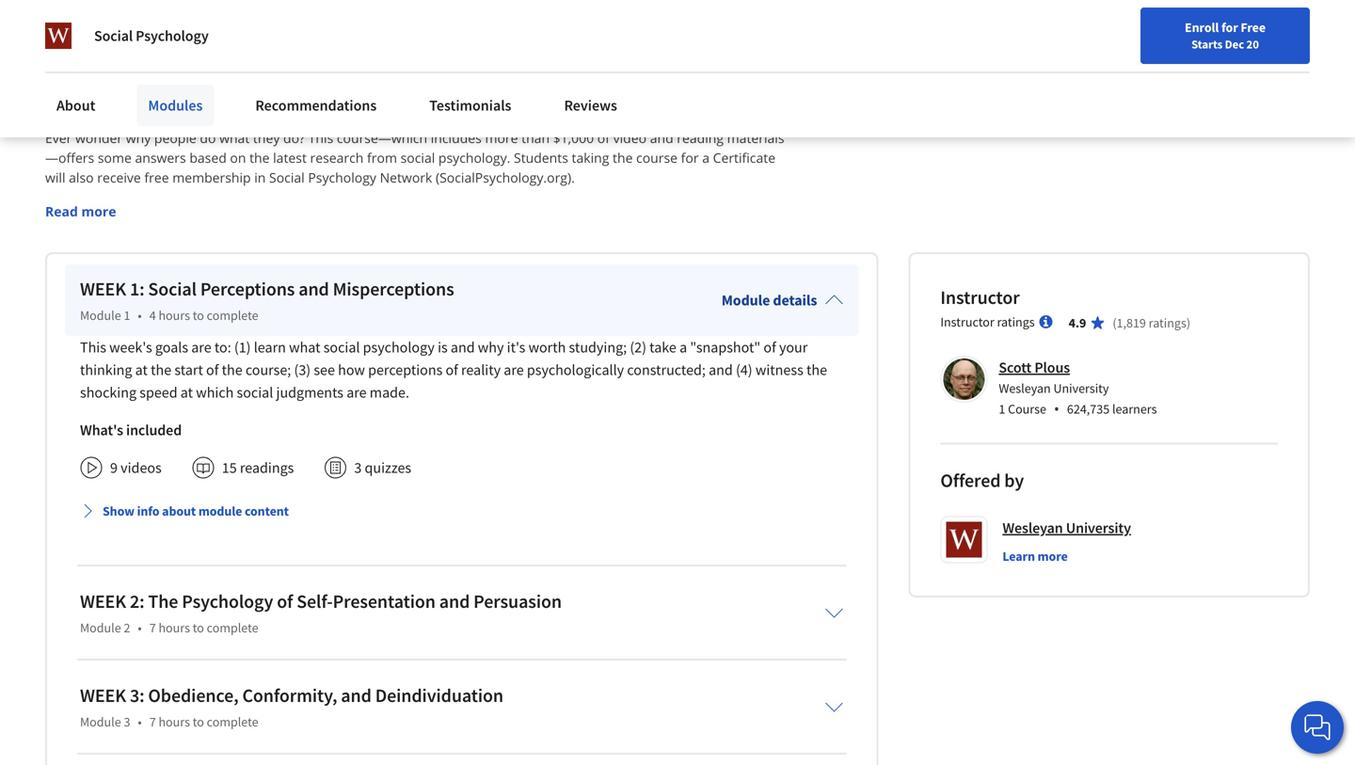 Task type: vqa. For each thing, say whether or not it's contained in the screenshot.
Liberal
no



Task type: locate. For each thing, give the bounding box(es) containing it.
week inside week 1: social perceptions and misperceptions module 1 • 4 hours to complete
[[80, 277, 126, 301]]

why up the reality
[[478, 338, 504, 357]]

2 complete from the top
[[207, 620, 259, 637]]

your
[[895, 59, 920, 76], [780, 338, 808, 357]]

psychology up modules link
[[136, 26, 209, 45]]

1 horizontal spatial for
[[1222, 19, 1239, 36]]

wesleyan up learn more button
[[1003, 519, 1064, 538]]

7
[[157, 72, 170, 105], [149, 620, 156, 637], [149, 714, 156, 731]]

• inside week 1: social perceptions and misperceptions module 1 • 4 hours to complete
[[138, 307, 142, 324]]

your right find
[[895, 59, 920, 76]]

the right the witness
[[807, 361, 828, 380]]

3 left the quizzes
[[354, 459, 362, 478]]

ever
[[45, 129, 72, 147]]

3
[[354, 459, 362, 478], [124, 714, 130, 731]]

perceptions
[[200, 277, 295, 301]]

0 vertical spatial why
[[126, 129, 151, 147]]

is
[[438, 338, 448, 357]]

what up the '(3)'
[[289, 338, 321, 357]]

scott plous image
[[944, 359, 985, 400]]

hours inside week 3: obedience, conformity, and deindividuation module 3 • 7 hours to complete
[[159, 714, 190, 731]]

for
[[1222, 19, 1239, 36], [681, 149, 699, 167]]

how
[[338, 361, 365, 380]]

of inside 'ever wonder why people do what they do? this course—which includes more than $1,000 of video and reading materials —offers some answers based on the latest research from social psychology. students taking the course for a certificate will also receive free membership in social psychology network (socialpsychology.org).'
[[598, 129, 610, 147]]

1 left 4
[[124, 307, 130, 324]]

3 complete from the top
[[207, 714, 259, 731]]

the
[[148, 590, 178, 614]]

0 vertical spatial course
[[352, 72, 426, 105]]

1 vertical spatial more
[[81, 203, 116, 221]]

course
[[1008, 401, 1047, 418]]

what inside this week's goals are to: (1) learn what social psychology is and why it's worth studying; (2) take a "snapshot" of your thinking at the start of the course; (3) see how perceptions of reality are psychologically constructed; and (4) witness the shocking speed at which social judgments are made.
[[289, 338, 321, 357]]

materials
[[728, 129, 785, 147]]

social down course;
[[237, 383, 273, 402]]

1 vertical spatial instructor
[[941, 314, 995, 331]]

studying;
[[569, 338, 627, 357]]

1 hours from the top
[[159, 307, 190, 324]]

0 vertical spatial university
[[1054, 380, 1110, 397]]

in left this
[[278, 72, 299, 105]]

starts
[[1192, 37, 1223, 52]]

university up the 624,735
[[1054, 380, 1110, 397]]

1 horizontal spatial in
[[278, 72, 299, 105]]

what
[[219, 129, 250, 147], [289, 338, 321, 357]]

psychology.
[[439, 149, 511, 167]]

0 horizontal spatial what
[[219, 129, 250, 147]]

to:
[[215, 338, 231, 357]]

ratings right 1,819
[[1149, 315, 1187, 332]]

see
[[314, 361, 335, 380]]

for up 'dec' at the right top of page
[[1222, 19, 1239, 36]]

1 vertical spatial social
[[269, 169, 305, 187]]

0 horizontal spatial social
[[94, 26, 133, 45]]

1 to from the top
[[193, 307, 204, 324]]

to down obedience,
[[193, 714, 204, 731]]

wesleyan up course
[[999, 380, 1051, 397]]

0 horizontal spatial this
[[80, 338, 106, 357]]

2 instructor from the top
[[941, 314, 995, 331]]

1 vertical spatial complete
[[207, 620, 259, 637]]

hours inside week 1: social perceptions and misperceptions module 1 • 4 hours to complete
[[159, 307, 190, 324]]

reviews link
[[553, 85, 629, 126]]

quizzes
[[365, 459, 412, 478]]

1 vertical spatial your
[[780, 338, 808, 357]]

and right perceptions
[[299, 277, 329, 301]]

1 instructor from the top
[[941, 286, 1020, 310]]

a
[[703, 149, 710, 167], [680, 338, 687, 357]]

answers
[[135, 149, 186, 167]]

a right the 'take'
[[680, 338, 687, 357]]

1 vertical spatial what
[[289, 338, 321, 357]]

of left self-
[[277, 590, 293, 614]]

2 vertical spatial social
[[237, 383, 273, 402]]

social inside 'ever wonder why people do what they do? this course—which includes more than $1,000 of video and reading materials —offers some answers based on the latest research from social psychology. students taking the course for a certificate will also receive free membership in social psychology network (socialpsychology.org).'
[[269, 169, 305, 187]]

this up research
[[309, 129, 334, 147]]

are down how
[[347, 383, 367, 402]]

2 vertical spatial hours
[[159, 714, 190, 731]]

3 hours from the top
[[159, 714, 190, 731]]

and right video
[[650, 129, 674, 147]]

0 vertical spatial instructor
[[941, 286, 1020, 310]]

1 vertical spatial this
[[80, 338, 106, 357]]

modules link
[[137, 85, 214, 126]]

2 hours from the top
[[159, 620, 190, 637]]

2 vertical spatial more
[[1038, 548, 1068, 565]]

wesleyan university link
[[1003, 517, 1132, 540]]

1 left course
[[999, 401, 1006, 418]]

1 vertical spatial hours
[[159, 620, 190, 637]]

0 vertical spatial 3
[[354, 459, 362, 478]]

0 vertical spatial social
[[94, 26, 133, 45]]

complete down perceptions
[[207, 307, 259, 324]]

0 horizontal spatial in
[[254, 169, 266, 187]]

and right 'conformity,'
[[341, 684, 372, 708]]

a down reading on the top of page
[[703, 149, 710, 167]]

0 vertical spatial at
[[135, 361, 148, 380]]

free
[[144, 169, 169, 187]]

1 vertical spatial for
[[681, 149, 699, 167]]

this inside this week's goals are to: (1) learn what social psychology is and why it's worth studying; (2) take a "snapshot" of your thinking at the start of the course; (3) see how perceptions of reality are psychologically constructed; and (4) witness the shocking speed at which social judgments are made.
[[80, 338, 106, 357]]

1 vertical spatial 7
[[149, 620, 156, 637]]

your inside this week's goals are to: (1) learn what social psychology is and why it's worth studying; (2) take a "snapshot" of your thinking at the start of the course; (3) see how perceptions of reality are psychologically constructed; and (4) witness the shocking speed at which social judgments are made.
[[780, 338, 808, 357]]

7 inside week 2: the psychology of self-presentation and persuasion module 2 • 7 hours to complete
[[149, 620, 156, 637]]

hours for obedience,
[[159, 714, 190, 731]]

0 vertical spatial what
[[219, 129, 250, 147]]

0 horizontal spatial for
[[681, 149, 699, 167]]

1 vertical spatial wesleyan
[[1003, 519, 1064, 538]]

about
[[162, 503, 196, 520]]

3 down 3:
[[124, 714, 130, 731]]

0 vertical spatial complete
[[207, 307, 259, 324]]

course
[[352, 72, 426, 105], [637, 149, 678, 167]]

2 horizontal spatial social
[[269, 169, 305, 187]]

about link
[[45, 85, 107, 126]]

• left 4
[[138, 307, 142, 324]]

what's
[[80, 421, 123, 440]]

1 horizontal spatial at
[[181, 383, 193, 402]]

7 down obedience,
[[149, 714, 156, 731]]

to up obedience,
[[193, 620, 204, 637]]

why inside this week's goals are to: (1) learn what social psychology is and why it's worth studying; (2) take a "snapshot" of your thinking at the start of the course; (3) see how perceptions of reality are psychologically constructed; and (4) witness the shocking speed at which social judgments are made.
[[478, 338, 504, 357]]

are left to: on the top left of the page
[[191, 338, 212, 357]]

people
[[154, 129, 197, 147]]

of down is
[[446, 361, 458, 380]]

more inside button
[[1038, 548, 1068, 565]]

2 vertical spatial 7
[[149, 714, 156, 731]]

in down "they"
[[254, 169, 266, 187]]

the
[[250, 149, 270, 167], [613, 149, 633, 167], [151, 361, 172, 380], [222, 361, 243, 380], [807, 361, 828, 380]]

1 horizontal spatial what
[[289, 338, 321, 357]]

1 vertical spatial social
[[324, 338, 360, 357]]

"snapshot"
[[690, 338, 761, 357]]

psychology down research
[[308, 169, 377, 187]]

1 horizontal spatial why
[[478, 338, 504, 357]]

1 vertical spatial why
[[478, 338, 504, 357]]

0 horizontal spatial ratings
[[998, 314, 1035, 331]]

to inside week 1: social perceptions and misperceptions module 1 • 4 hours to complete
[[193, 307, 204, 324]]

7 right 2
[[149, 620, 156, 637]]

week left the 1:
[[80, 277, 126, 301]]

course up course—which
[[352, 72, 426, 105]]

2 to from the top
[[193, 620, 204, 637]]

3 week from the top
[[80, 684, 126, 708]]

0 horizontal spatial 1
[[124, 307, 130, 324]]

free
[[1241, 19, 1266, 36]]

0 vertical spatial for
[[1222, 19, 1239, 36]]

psychology right the
[[182, 590, 273, 614]]

week 1: social perceptions and misperceptions module 1 • 4 hours to complete
[[80, 277, 454, 324]]

• right course
[[1054, 399, 1060, 419]]

by
[[1005, 469, 1025, 493]]

social up the "coursera" image
[[94, 26, 133, 45]]

1 horizontal spatial 1
[[999, 401, 1006, 418]]

week left 3:
[[80, 684, 126, 708]]

wesleyan university
[[1003, 519, 1132, 538]]

social up 4
[[148, 277, 197, 301]]

1 inside week 1: social perceptions and misperceptions module 1 • 4 hours to complete
[[124, 307, 130, 324]]

2 vertical spatial social
[[148, 277, 197, 301]]

of up taking
[[598, 129, 610, 147]]

week left 2:
[[80, 590, 126, 614]]

• right 2
[[138, 620, 142, 637]]

0 vertical spatial hours
[[159, 307, 190, 324]]

1 vertical spatial 3
[[124, 714, 130, 731]]

of up which
[[206, 361, 219, 380]]

to right 4
[[193, 307, 204, 324]]

0 vertical spatial to
[[193, 307, 204, 324]]

1 vertical spatial week
[[80, 590, 126, 614]]

readings
[[240, 459, 294, 478]]

1 horizontal spatial social
[[148, 277, 197, 301]]

videos
[[121, 459, 162, 478]]

3:
[[130, 684, 145, 708]]

0 vertical spatial more
[[485, 129, 518, 147]]

1 vertical spatial course
[[637, 149, 678, 167]]

the down to: on the top left of the page
[[222, 361, 243, 380]]

learn
[[254, 338, 286, 357]]

module inside week 3: obedience, conformity, and deindividuation module 3 • 7 hours to complete
[[80, 714, 121, 731]]

1 complete from the top
[[207, 307, 259, 324]]

20
[[1247, 37, 1260, 52]]

more right read
[[81, 203, 116, 221]]

0 vertical spatial wesleyan
[[999, 380, 1051, 397]]

ratings up the scott
[[998, 314, 1035, 331]]

0 horizontal spatial your
[[780, 338, 808, 357]]

module
[[722, 291, 770, 310], [80, 307, 121, 324], [80, 620, 121, 637], [80, 714, 121, 731]]

read more button
[[45, 202, 116, 221]]

2 week from the top
[[80, 590, 126, 614]]

complete inside week 1: social perceptions and misperceptions module 1 • 4 hours to complete
[[207, 307, 259, 324]]

university up learn more
[[1067, 519, 1132, 538]]

why
[[126, 129, 151, 147], [478, 338, 504, 357]]

this inside 'ever wonder why people do what they do? this course—which includes more than $1,000 of video and reading materials —offers some answers based on the latest research from social psychology. students taking the course for a certificate will also receive free membership in social psychology network (socialpsychology.org).'
[[309, 129, 334, 147]]

why up answers
[[126, 129, 151, 147]]

2 vertical spatial week
[[80, 684, 126, 708]]

week inside week 2: the psychology of self-presentation and persuasion module 2 • 7 hours to complete
[[80, 590, 126, 614]]

and down "snapshot"
[[709, 361, 733, 380]]

1 vertical spatial at
[[181, 383, 193, 402]]

show
[[103, 503, 135, 520]]

3 to from the top
[[193, 714, 204, 731]]

•
[[138, 307, 142, 324], [1054, 399, 1060, 419], [138, 620, 142, 637], [138, 714, 142, 731]]

which
[[196, 383, 234, 402]]

1 week from the top
[[80, 277, 126, 301]]

some
[[98, 149, 132, 167]]

find your new career
[[869, 59, 987, 76]]

and left "persuasion"
[[439, 590, 470, 614]]

0 vertical spatial 1
[[124, 307, 130, 324]]

to inside week 3: obedience, conformity, and deindividuation module 3 • 7 hours to complete
[[193, 714, 204, 731]]

1 vertical spatial psychology
[[308, 169, 377, 187]]

instructor for instructor ratings
[[941, 314, 995, 331]]

2 horizontal spatial social
[[401, 149, 435, 167]]

misperceptions
[[333, 277, 454, 301]]

in inside 'ever wonder why people do what they do? this course—which includes more than $1,000 of video and reading materials —offers some answers based on the latest research from social psychology. students taking the course for a certificate will also receive free membership in social psychology network (socialpsychology.org).'
[[254, 169, 266, 187]]

complete
[[207, 307, 259, 324], [207, 620, 259, 637], [207, 714, 259, 731]]

2 vertical spatial psychology
[[182, 590, 273, 614]]

more up psychology.
[[485, 129, 518, 147]]

to for social
[[193, 307, 204, 324]]

0 vertical spatial this
[[309, 129, 334, 147]]

1 horizontal spatial social
[[324, 338, 360, 357]]

and inside week 3: obedience, conformity, and deindividuation module 3 • 7 hours to complete
[[341, 684, 372, 708]]

• down 3:
[[138, 714, 142, 731]]

hours down the
[[159, 620, 190, 637]]

goals
[[155, 338, 188, 357]]

instructor up instructor ratings
[[941, 286, 1020, 310]]

find your new career link
[[859, 56, 996, 80]]

0 vertical spatial a
[[703, 149, 710, 167]]

at
[[135, 361, 148, 380], [181, 383, 193, 402]]

of up the witness
[[764, 338, 777, 357]]

university
[[1054, 380, 1110, 397], [1067, 519, 1132, 538]]

1 vertical spatial a
[[680, 338, 687, 357]]

learn more button
[[1003, 547, 1068, 566]]

0 vertical spatial psychology
[[136, 26, 209, 45]]

2 horizontal spatial more
[[1038, 548, 1068, 565]]

social
[[401, 149, 435, 167], [324, 338, 360, 357], [237, 383, 273, 402]]

complete inside week 3: obedience, conformity, and deindividuation module 3 • 7 hours to complete
[[207, 714, 259, 731]]

content
[[245, 503, 289, 520]]

the down video
[[613, 149, 633, 167]]

0 horizontal spatial a
[[680, 338, 687, 357]]

course down video
[[637, 149, 678, 167]]

more
[[485, 129, 518, 147], [81, 203, 116, 221], [1038, 548, 1068, 565]]

week inside week 3: obedience, conformity, and deindividuation module 3 • 7 hours to complete
[[80, 684, 126, 708]]

are right there
[[115, 72, 152, 105]]

1 vertical spatial university
[[1067, 519, 1132, 538]]

wesleyan inside "link"
[[1003, 519, 1064, 538]]

hours down obedience,
[[159, 714, 190, 731]]

read
[[45, 203, 78, 221]]

1 horizontal spatial 3
[[354, 459, 362, 478]]

1 horizontal spatial a
[[703, 149, 710, 167]]

complete down obedience,
[[207, 714, 259, 731]]

persuasion
[[474, 590, 562, 614]]

1 vertical spatial 1
[[999, 401, 1006, 418]]

hours right 4
[[159, 307, 190, 324]]

2 vertical spatial to
[[193, 714, 204, 731]]

social up network
[[401, 149, 435, 167]]

more inside button
[[81, 203, 116, 221]]

0 vertical spatial in
[[278, 72, 299, 105]]

for inside enroll for free starts dec 20
[[1222, 19, 1239, 36]]

what up on
[[219, 129, 250, 147]]

0 vertical spatial social
[[401, 149, 435, 167]]

1 horizontal spatial this
[[309, 129, 334, 147]]

show notifications image
[[1137, 61, 1160, 84]]

7 up people
[[157, 72, 170, 105]]

psychology
[[136, 26, 209, 45], [308, 169, 377, 187], [182, 590, 273, 614]]

includes
[[431, 129, 482, 147]]

social up how
[[324, 338, 360, 357]]

1 horizontal spatial course
[[637, 149, 678, 167]]

wesleyan university image
[[45, 23, 72, 49]]

at down week's
[[135, 361, 148, 380]]

3 quizzes
[[354, 459, 412, 478]]

1 inside scott plous wesleyan university 1 course • 624,735 learners
[[999, 401, 1006, 418]]

and right is
[[451, 338, 475, 357]]

1 vertical spatial in
[[254, 169, 266, 187]]

0 vertical spatial your
[[895, 59, 920, 76]]

1 vertical spatial to
[[193, 620, 204, 637]]

1
[[124, 307, 130, 324], [999, 401, 1006, 418]]

more down "wesleyan university"
[[1038, 548, 1068, 565]]

0 horizontal spatial more
[[81, 203, 116, 221]]

$1,000
[[553, 129, 594, 147]]

recommendations link
[[244, 85, 388, 126]]

what inside 'ever wonder why people do what they do? this course—which includes more than $1,000 of video and reading materials —offers some answers based on the latest research from social psychology. students taking the course for a certificate will also receive free membership in social psychology network (socialpsychology.org).'
[[219, 129, 250, 147]]

witness
[[756, 361, 804, 380]]

social down 'latest'
[[269, 169, 305, 187]]

0 horizontal spatial why
[[126, 129, 151, 147]]

are down it's
[[504, 361, 524, 380]]

at down start
[[181, 383, 193, 402]]

also
[[69, 169, 94, 187]]

this up the 'thinking'
[[80, 338, 106, 357]]

None search field
[[268, 49, 579, 87]]

(socialpsychology.org).
[[436, 169, 575, 187]]

and inside 'ever wonder why people do what they do? this course—which includes more than $1,000 of video and reading materials —offers some answers based on the latest research from social psychology. students taking the course for a certificate will also receive free membership in social psychology network (socialpsychology.org).'
[[650, 129, 674, 147]]

1 horizontal spatial more
[[485, 129, 518, 147]]

0 horizontal spatial 3
[[124, 714, 130, 731]]

social
[[94, 26, 133, 45], [269, 169, 305, 187], [148, 277, 197, 301]]

more for read more
[[81, 203, 116, 221]]

complete up obedience,
[[207, 620, 259, 637]]

for down reading on the top of page
[[681, 149, 699, 167]]

2 vertical spatial complete
[[207, 714, 259, 731]]

ratings
[[998, 314, 1035, 331], [1149, 315, 1187, 332]]

your up the witness
[[780, 338, 808, 357]]

instructor up the scott plous icon
[[941, 314, 995, 331]]

0 vertical spatial week
[[80, 277, 126, 301]]



Task type: describe. For each thing, give the bounding box(es) containing it.
1,819
[[1117, 315, 1147, 332]]

9 videos
[[110, 459, 162, 478]]

module details
[[722, 291, 818, 310]]

coursera career certificate image
[[955, 0, 1268, 31]]

there
[[45, 72, 110, 105]]

modules
[[148, 96, 203, 115]]

—offers
[[45, 149, 94, 167]]

do
[[200, 129, 216, 147]]

start
[[175, 361, 203, 380]]

speed
[[140, 383, 178, 402]]

will
[[45, 169, 65, 187]]

psychology inside 'ever wonder why people do what they do? this course—which includes more than $1,000 of video and reading materials —offers some answers based on the latest research from social psychology. students taking the course for a certificate will also receive free membership in social psychology network (socialpsychology.org).'
[[308, 169, 377, 187]]

to inside week 2: the psychology of self-presentation and persuasion module 2 • 7 hours to complete
[[193, 620, 204, 637]]

do?
[[283, 129, 305, 147]]

complete for conformity,
[[207, 714, 259, 731]]

ever wonder why people do what they do? this course—which includes more than $1,000 of video and reading materials —offers some answers based on the latest research from social psychology. students taking the course for a certificate will also receive free membership in social psychology network (socialpsychology.org).
[[45, 129, 785, 187]]

obedience,
[[148, 684, 239, 708]]

show info about module content button
[[73, 495, 297, 528]]

• inside scott plous wesleyan university 1 course • 624,735 learners
[[1054, 399, 1060, 419]]

psychologically
[[527, 361, 624, 380]]

1:
[[130, 277, 145, 301]]

chat with us image
[[1303, 713, 1333, 743]]

reviews
[[564, 96, 618, 115]]

enroll for free starts dec 20
[[1185, 19, 1266, 52]]

taking
[[572, 149, 610, 167]]

thinking
[[80, 361, 132, 380]]

to for obedience,
[[193, 714, 204, 731]]

about
[[56, 96, 95, 115]]

• inside week 3: obedience, conformity, and deindividuation module 3 • 7 hours to complete
[[138, 714, 142, 731]]

)
[[1187, 315, 1191, 332]]

english
[[1030, 59, 1076, 78]]

instructor for instructor
[[941, 286, 1020, 310]]

course;
[[246, 361, 291, 380]]

( 1,819 ratings )
[[1113, 315, 1191, 332]]

dec
[[1226, 37, 1245, 52]]

(3)
[[294, 361, 311, 380]]

15 readings
[[222, 459, 294, 478]]

university inside scott plous wesleyan university 1 course • 624,735 learners
[[1054, 380, 1110, 397]]

recommendations
[[256, 96, 377, 115]]

week 3: obedience, conformity, and deindividuation module 3 • 7 hours to complete
[[80, 684, 504, 731]]

this week's goals are to: (1) learn what social psychology is and why it's worth studying; (2) take a "snapshot" of your thinking at the start of the course; (3) see how perceptions of reality are psychologically constructed; and (4) witness the shocking speed at which social judgments are made.
[[80, 338, 828, 402]]

instructor ratings
[[941, 314, 1035, 331]]

coursera image
[[23, 53, 142, 83]]

module inside week 1: social perceptions and misperceptions module 1 • 4 hours to complete
[[80, 307, 121, 324]]

individuals
[[54, 9, 126, 28]]

0 horizontal spatial course
[[352, 72, 426, 105]]

2:
[[130, 590, 145, 614]]

(4)
[[736, 361, 753, 380]]

the down "they"
[[250, 149, 270, 167]]

membership
[[172, 169, 251, 187]]

1 horizontal spatial your
[[895, 59, 920, 76]]

learners
[[1113, 401, 1158, 418]]

psychology
[[363, 338, 435, 357]]

offered
[[941, 469, 1001, 493]]

find
[[869, 59, 893, 76]]

week for week 3: obedience, conformity, and deindividuation
[[80, 684, 126, 708]]

and inside week 2: the psychology of self-presentation and persuasion module 2 • 7 hours to complete
[[439, 590, 470, 614]]

network
[[380, 169, 433, 187]]

learn more
[[1003, 548, 1068, 565]]

• inside week 2: the psychology of self-presentation and persuasion module 2 • 7 hours to complete
[[138, 620, 142, 637]]

wesleyan inside scott plous wesleyan university 1 course • 624,735 learners
[[999, 380, 1051, 397]]

scott plous wesleyan university 1 course • 624,735 learners
[[999, 358, 1158, 419]]

hours inside week 2: the psychology of self-presentation and persuasion module 2 • 7 hours to complete
[[159, 620, 190, 637]]

1 horizontal spatial ratings
[[1149, 315, 1187, 332]]

what's included
[[80, 421, 182, 440]]

receive
[[97, 169, 141, 187]]

3 inside week 3: obedience, conformity, and deindividuation module 3 • 7 hours to complete
[[124, 714, 130, 731]]

(
[[1113, 315, 1117, 332]]

and inside week 1: social perceptions and misperceptions module 1 • 4 hours to complete
[[299, 277, 329, 301]]

624,735
[[1068, 401, 1110, 418]]

0 horizontal spatial social
[[237, 383, 273, 402]]

they
[[253, 129, 280, 147]]

deindividuation
[[375, 684, 504, 708]]

plous
[[1035, 358, 1071, 377]]

scott plous link
[[999, 358, 1071, 377]]

social inside 'ever wonder why people do what they do? this course—which includes more than $1,000 of video and reading materials —offers some answers based on the latest research from social psychology. students taking the course for a certificate will also receive free membership in social psychology network (socialpsychology.org).'
[[401, 149, 435, 167]]

course inside 'ever wonder why people do what they do? this course—which includes more than $1,000 of video and reading materials —offers some answers based on the latest research from social psychology. students taking the course for a certificate will also receive free membership in social psychology network (socialpsychology.org).'
[[637, 149, 678, 167]]

complete for perceptions
[[207, 307, 259, 324]]

conformity,
[[242, 684, 337, 708]]

for inside 'ever wonder why people do what they do? this course—which includes more than $1,000 of video and reading materials —offers some answers based on the latest research from social psychology. students taking the course for a certificate will also receive free membership in social psychology network (socialpsychology.org).'
[[681, 149, 699, 167]]

testimonials
[[430, 96, 512, 115]]

learn
[[1003, 548, 1036, 565]]

hours for social
[[159, 307, 190, 324]]

it's
[[507, 338, 526, 357]]

0 vertical spatial 7
[[157, 72, 170, 105]]

research
[[310, 149, 364, 167]]

0 horizontal spatial at
[[135, 361, 148, 380]]

university inside "link"
[[1067, 519, 1132, 538]]

latest
[[273, 149, 307, 167]]

more inside 'ever wonder why people do what they do? this course—which includes more than $1,000 of video and reading materials —offers some answers based on the latest research from social psychology. students taking the course for a certificate will also receive free membership in social psychology network (socialpsychology.org).'
[[485, 129, 518, 147]]

video
[[614, 129, 647, 147]]

self-
[[297, 590, 333, 614]]

details
[[773, 291, 818, 310]]

made.
[[370, 383, 410, 402]]

week 2: the psychology of self-presentation and persuasion module 2 • 7 hours to complete
[[80, 590, 562, 637]]

social inside week 1: social perceptions and misperceptions module 1 • 4 hours to complete
[[148, 277, 197, 301]]

a inside this week's goals are to: (1) learn what social psychology is and why it's worth studying; (2) take a "snapshot" of your thinking at the start of the course; (3) see how perceptions of reality are psychologically constructed; and (4) witness the shocking speed at which social judgments are made.
[[680, 338, 687, 357]]

7 inside week 3: obedience, conformity, and deindividuation module 3 • 7 hours to complete
[[149, 714, 156, 731]]

reality
[[461, 361, 501, 380]]

why inside 'ever wonder why people do what they do? this course—which includes more than $1,000 of video and reading materials —offers some answers based on the latest research from social psychology. students taking the course for a certificate will also receive free membership in social psychology network (socialpsychology.org).'
[[126, 129, 151, 147]]

psychology inside week 2: the psychology of self-presentation and persuasion module 2 • 7 hours to complete
[[182, 590, 273, 614]]

2
[[124, 620, 130, 637]]

of inside week 2: the psychology of self-presentation and persuasion module 2 • 7 hours to complete
[[277, 590, 293, 614]]

modules
[[175, 72, 273, 105]]

week's
[[109, 338, 152, 357]]

shocking
[[80, 383, 137, 402]]

for
[[30, 9, 51, 28]]

more for learn more
[[1038, 548, 1068, 565]]

new
[[923, 59, 948, 76]]

enroll
[[1185, 19, 1220, 36]]

week for week 1: social perceptions and misperceptions
[[80, 277, 126, 301]]

course—which
[[337, 129, 428, 147]]

module inside week 2: the psychology of self-presentation and persuasion module 2 • 7 hours to complete
[[80, 620, 121, 637]]

certificate
[[713, 149, 776, 167]]

complete inside week 2: the psychology of self-presentation and persuasion module 2 • 7 hours to complete
[[207, 620, 259, 637]]

a inside 'ever wonder why people do what they do? this course—which includes more than $1,000 of video and reading materials —offers some answers based on the latest research from social psychology. students taking the course for a certificate will also receive free membership in social psychology network (socialpsychology.org).'
[[703, 149, 710, 167]]

the up speed
[[151, 361, 172, 380]]

week for week 2: the psychology of self-presentation and persuasion
[[80, 590, 126, 614]]

scott
[[999, 358, 1032, 377]]



